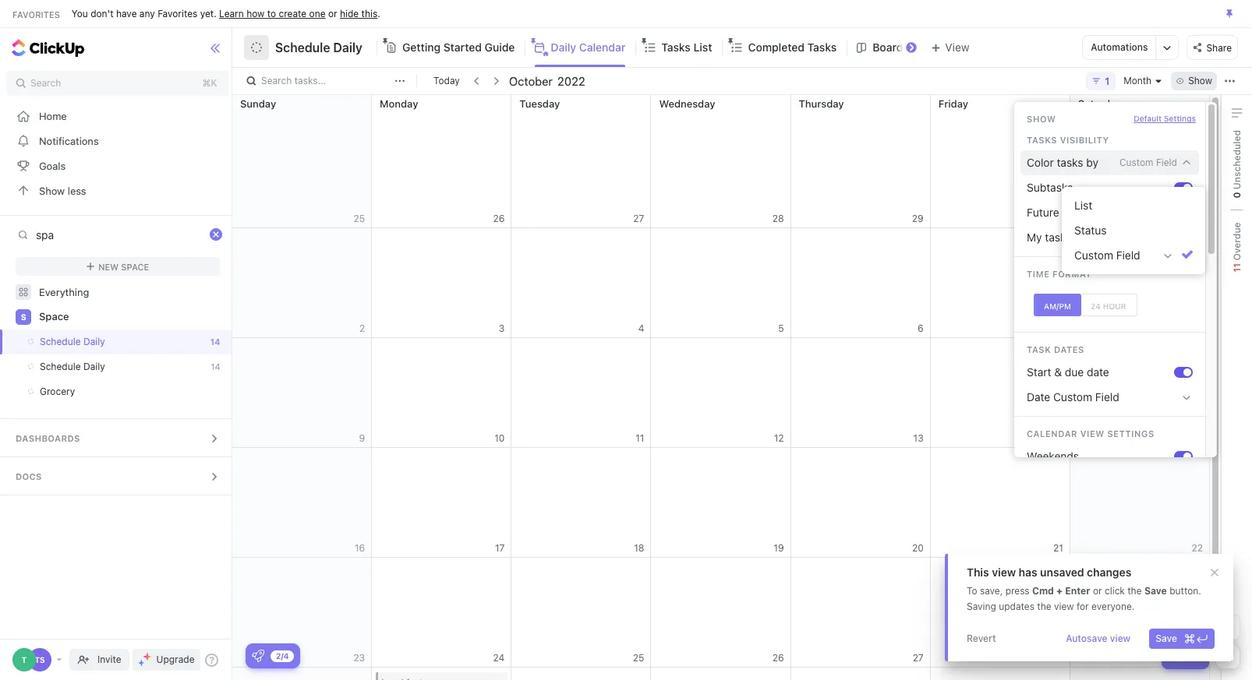 Task type: describe. For each thing, give the bounding box(es) containing it.
0 horizontal spatial favorites
[[12, 9, 60, 19]]

to
[[967, 586, 978, 597]]

0 vertical spatial space
[[121, 262, 149, 272]]

daily inside button
[[333, 41, 363, 55]]

goals
[[39, 160, 66, 172]]

task for task
[[1183, 651, 1204, 663]]

future recurring tasks button
[[1021, 200, 1175, 225]]

dates
[[1055, 345, 1085, 355]]

date
[[1087, 366, 1110, 379]]

status button
[[1069, 218, 1200, 243]]

1 horizontal spatial the
[[1128, 586, 1142, 597]]

click
[[1105, 586, 1125, 597]]

⌘k
[[202, 77, 217, 89]]

4 row from the top
[[232, 448, 1211, 558]]

my tasks from all lists
[[1027, 231, 1139, 244]]

color tasks by
[[1027, 156, 1099, 169]]

home link
[[0, 104, 236, 129]]

dashboards
[[16, 434, 80, 444]]

grid containing sunday
[[232, 95, 1211, 681]]

onboarding checklist button element
[[252, 651, 264, 663]]

less
[[68, 184, 86, 197]]

tasks list
[[662, 41, 712, 54]]

2 row from the top
[[232, 229, 1211, 339]]

space link
[[39, 305, 222, 330]]

clear search image
[[211, 229, 222, 240]]

button.
[[1170, 586, 1202, 597]]

grocery link
[[0, 380, 205, 405]]

save inside save button
[[1156, 633, 1178, 645]]

1 schedule daily link from the top
[[0, 330, 205, 355]]

you don't have any favorites yet. learn how to create one or hide this .
[[72, 7, 380, 19]]

Filter Lists, Docs, & Folders text field
[[36, 223, 206, 246]]

invite
[[97, 654, 121, 666]]

start & due date button
[[1021, 360, 1175, 385]]

list button
[[1069, 193, 1200, 218]]

1 horizontal spatial calendar
[[1027, 429, 1078, 439]]

future
[[1027, 206, 1060, 219]]

hour
[[1103, 301, 1127, 311]]

1 row from the top
[[232, 95, 1211, 229]]

create
[[279, 7, 307, 19]]

hide
[[340, 7, 359, 19]]

sidebar navigation
[[0, 28, 236, 681]]

revert
[[967, 633, 997, 645]]

this
[[967, 566, 990, 580]]

this
[[362, 7, 378, 19]]

1 vertical spatial schedule daily
[[40, 336, 105, 348]]

search for search
[[30, 77, 61, 89]]

new space
[[98, 262, 149, 272]]

automations button
[[1084, 36, 1156, 59]]

search for search tasks...
[[261, 75, 292, 87]]

daily up grocery link
[[83, 361, 105, 373]]

automations
[[1091, 41, 1148, 53]]

5 row from the top
[[232, 558, 1211, 668]]

custom inside custom field button
[[1075, 249, 1114, 262]]

search tasks...
[[261, 75, 326, 87]]

am/pm
[[1044, 301, 1072, 311]]

time format
[[1027, 269, 1092, 279]]

14 for 1st schedule daily link from the top
[[210, 337, 220, 347]]

by
[[1087, 156, 1099, 169]]

docs
[[16, 472, 42, 482]]

onboarding checklist button image
[[252, 651, 264, 663]]

saving
[[967, 601, 997, 613]]

wednesday
[[659, 97, 716, 110]]

view for this
[[992, 566, 1016, 580]]

0 horizontal spatial list
[[694, 41, 712, 54]]

24 hour
[[1091, 301, 1127, 311]]

task dates
[[1027, 345, 1085, 355]]

field inside button
[[1117, 249, 1141, 262]]

notifications
[[39, 135, 99, 147]]

color
[[1027, 156, 1054, 169]]

settings
[[1108, 429, 1155, 439]]

sunday
[[240, 97, 276, 110]]

calendar view settings
[[1027, 429, 1155, 439]]

subtasks
[[1027, 181, 1073, 194]]

start & due date
[[1027, 366, 1110, 379]]

unscheduled
[[1231, 130, 1243, 192]]

autosave view button
[[1060, 629, 1137, 650]]

custom field button
[[1062, 243, 1206, 268]]

have
[[116, 7, 137, 19]]

custom field button
[[1069, 243, 1200, 268]]

daily calendar
[[551, 41, 626, 54]]

&
[[1055, 366, 1062, 379]]

custom field inside custom field button
[[1075, 249, 1141, 262]]

changes
[[1087, 566, 1132, 580]]

show inside sidebar navigation
[[39, 184, 65, 197]]

everyone.
[[1092, 601, 1135, 613]]

grocery
[[40, 386, 75, 398]]

.
[[378, 7, 380, 19]]

completed tasks
[[748, 41, 837, 54]]

this view has unsaved changes to save, press cmd + enter or click the save button. saving updates the view for everyone.
[[967, 566, 1202, 613]]

or for changes
[[1093, 586, 1103, 597]]

friday
[[939, 97, 969, 110]]

from
[[1075, 231, 1098, 244]]

0
[[1231, 192, 1243, 198]]

completed tasks link
[[748, 28, 843, 67]]

tasks inside the completed tasks link
[[808, 41, 837, 54]]

11
[[1231, 263, 1243, 273]]

new
[[98, 262, 119, 272]]

tasks list link
[[662, 28, 719, 67]]

24
[[1091, 301, 1101, 311]]

upgrade link
[[132, 650, 201, 672]]

learn how to create one link
[[219, 7, 326, 19]]

save button
[[1150, 629, 1215, 650]]

cmd
[[1033, 586, 1054, 597]]

lists
[[1115, 231, 1139, 244]]

share button
[[1187, 35, 1239, 60]]

schedule daily button
[[269, 30, 363, 65]]

default settings
[[1134, 114, 1196, 123]]



Task type: vqa. For each thing, say whether or not it's contained in the screenshot.
has
yes



Task type: locate. For each thing, give the bounding box(es) containing it.
started
[[444, 41, 482, 54]]

1 vertical spatial calendar
[[1027, 429, 1078, 439]]

0 horizontal spatial custom
[[1075, 249, 1114, 262]]

the
[[1128, 586, 1142, 597], [1038, 601, 1052, 613]]

schedule
[[275, 41, 330, 55], [40, 336, 81, 348], [40, 361, 81, 373]]

2 horizontal spatial tasks
[[1027, 135, 1058, 145]]

Search tasks... text field
[[261, 70, 391, 92]]

tasks left by
[[1057, 156, 1084, 169]]

daily
[[333, 41, 363, 55], [551, 41, 577, 54], [83, 336, 105, 348], [83, 361, 105, 373]]

1 horizontal spatial list
[[1075, 199, 1093, 212]]

0 horizontal spatial tasks
[[662, 41, 691, 54]]

one
[[309, 7, 326, 19]]

1 vertical spatial task
[[1183, 651, 1204, 663]]

due
[[1065, 366, 1084, 379]]

14 for 1st schedule daily link from the bottom
[[211, 362, 220, 372]]

daily calendar link
[[551, 28, 632, 67]]

guide
[[485, 41, 515, 54]]

1 horizontal spatial or
[[1093, 586, 1103, 597]]

0 vertical spatial list
[[694, 41, 712, 54]]

1 horizontal spatial show
[[1027, 114, 1056, 124]]

1 vertical spatial list
[[1075, 199, 1093, 212]]

daily up "tuesday"
[[551, 41, 577, 54]]

show button
[[1172, 72, 1218, 90]]

tasks for from
[[1045, 231, 1072, 244]]

share
[[1207, 42, 1232, 54]]

favorites left you
[[12, 9, 60, 19]]

today button
[[431, 73, 463, 89]]

custom field down default
[[1120, 157, 1178, 168]]

grid
[[232, 95, 1211, 681]]

for
[[1077, 601, 1089, 613]]

field down default settings
[[1157, 157, 1178, 168]]

search up home
[[30, 77, 61, 89]]

1 vertical spatial field
[[1117, 249, 1141, 262]]

to
[[267, 7, 276, 19]]

1 horizontal spatial task
[[1183, 651, 1204, 663]]

1 vertical spatial or
[[1093, 586, 1103, 597]]

getting started guide link
[[402, 28, 521, 67]]

today
[[434, 75, 460, 87]]

1 horizontal spatial search
[[261, 75, 292, 87]]

2 vertical spatial schedule daily
[[40, 361, 105, 373]]

2 vertical spatial tasks
[[1045, 231, 1072, 244]]

upgrade
[[156, 654, 195, 666]]

completed
[[748, 41, 805, 54]]

tasks
[[662, 41, 691, 54], [808, 41, 837, 54], [1027, 135, 1058, 145]]

schedule daily link up grocery link
[[0, 330, 205, 355]]

weekends
[[1027, 450, 1080, 463]]

settings
[[1164, 114, 1196, 123]]

0 horizontal spatial search
[[30, 77, 61, 89]]

2/4
[[276, 652, 289, 661]]

0 horizontal spatial show
[[39, 184, 65, 197]]

board
[[873, 41, 904, 54]]

overdue
[[1231, 223, 1243, 263]]

tasks...
[[295, 75, 326, 87]]

favorites
[[158, 7, 198, 19], [12, 9, 60, 19]]

tasks up color
[[1027, 135, 1058, 145]]

0 vertical spatial or
[[328, 7, 337, 19]]

row
[[232, 95, 1211, 229], [232, 229, 1211, 339], [232, 339, 1211, 448], [232, 448, 1211, 558], [232, 558, 1211, 668], [232, 668, 1211, 681]]

1 vertical spatial show
[[1027, 114, 1056, 124]]

space right new
[[121, 262, 149, 272]]

or
[[328, 7, 337, 19], [1093, 586, 1103, 597]]

view down everyone.
[[1111, 633, 1131, 645]]

custom
[[1120, 157, 1154, 168], [1075, 249, 1114, 262]]

everything
[[39, 286, 89, 298]]

save inside this view has unsaved changes to save, press cmd + enter or click the save button. saving updates the view for everyone.
[[1145, 586, 1167, 597]]

goals link
[[0, 154, 236, 179]]

schedule daily up grocery
[[40, 361, 105, 373]]

schedule for 1st schedule daily link from the top
[[40, 336, 81, 348]]

2 vertical spatial show
[[39, 184, 65, 197]]

space down "everything"
[[39, 311, 69, 323]]

task up start
[[1027, 345, 1052, 355]]

0 vertical spatial the
[[1128, 586, 1142, 597]]

unsaved
[[1041, 566, 1085, 580]]

autosave view
[[1066, 633, 1131, 645]]

tuesday
[[520, 97, 560, 110]]

0 vertical spatial schedule daily
[[275, 41, 363, 55]]

show down share button
[[1189, 75, 1213, 87]]

tasks right my
[[1045, 231, 1072, 244]]

0 horizontal spatial space
[[39, 311, 69, 323]]

or right one in the top of the page
[[328, 7, 337, 19]]

0 horizontal spatial field
[[1117, 249, 1141, 262]]

field down 'lists'
[[1117, 249, 1141, 262]]

+
[[1057, 586, 1063, 597]]

tasks for tasks list
[[662, 41, 691, 54]]

or for favorites
[[328, 7, 337, 19]]

0 vertical spatial field
[[1157, 157, 1178, 168]]

future recurring tasks
[[1027, 206, 1138, 219]]

getting
[[402, 41, 441, 54]]

0 horizontal spatial task
[[1027, 345, 1052, 355]]

getting started guide
[[402, 41, 515, 54]]

1 horizontal spatial custom
[[1120, 157, 1154, 168]]

tasks visibility
[[1027, 135, 1110, 145]]

task
[[1027, 345, 1052, 355], [1183, 651, 1204, 663]]

tasks inside tasks list link
[[662, 41, 691, 54]]

calendar
[[579, 41, 626, 54], [1027, 429, 1078, 439]]

the down cmd at the right bottom of the page
[[1038, 601, 1052, 613]]

custom field down all
[[1075, 249, 1141, 262]]

how
[[247, 7, 265, 19]]

schedule daily inside button
[[275, 41, 363, 55]]

1 vertical spatial schedule
[[40, 336, 81, 348]]

show up tasks visibility in the right top of the page
[[1027, 114, 1056, 124]]

daily down space link
[[83, 336, 105, 348]]

board link
[[873, 28, 910, 67]]

show down the goals
[[39, 184, 65, 197]]

hide this link
[[340, 7, 378, 19]]

list up wednesday
[[694, 41, 712, 54]]

list up status
[[1075, 199, 1093, 212]]

press
[[1006, 586, 1030, 597]]

schedule inside schedule daily button
[[275, 41, 330, 55]]

custom up the list button on the top of the page
[[1120, 157, 1154, 168]]

show inside dropdown button
[[1189, 75, 1213, 87]]

0 vertical spatial custom field
[[1120, 157, 1178, 168]]

0 vertical spatial schedule
[[275, 41, 330, 55]]

task for task dates
[[1027, 345, 1052, 355]]

3 row from the top
[[232, 339, 1211, 448]]

1 horizontal spatial favorites
[[158, 7, 198, 19]]

schedule daily down "everything"
[[40, 336, 105, 348]]

field
[[1157, 157, 1178, 168], [1117, 249, 1141, 262]]

1 vertical spatial the
[[1038, 601, 1052, 613]]

tasks inside "button"
[[1111, 206, 1138, 219]]

search
[[261, 75, 292, 87], [30, 77, 61, 89]]

default
[[1134, 114, 1162, 123]]

show
[[1189, 75, 1213, 87], [1027, 114, 1056, 124], [39, 184, 65, 197]]

search up sunday
[[261, 75, 292, 87]]

2 horizontal spatial show
[[1189, 75, 1213, 87]]

save,
[[980, 586, 1003, 597]]

schedule daily link up grocery
[[0, 355, 205, 380]]

schedule for 1st schedule daily link from the bottom
[[40, 361, 81, 373]]

enter
[[1066, 586, 1091, 597]]

0 vertical spatial tasks
[[1057, 156, 1084, 169]]

0 horizontal spatial calendar
[[579, 41, 626, 54]]

custom field
[[1120, 157, 1178, 168], [1075, 249, 1141, 262]]

view for calendar
[[1081, 429, 1105, 439]]

tasks up wednesday
[[662, 41, 691, 54]]

task down save button
[[1183, 651, 1204, 663]]

view inside 'autosave view' button
[[1111, 633, 1131, 645]]

0 vertical spatial task
[[1027, 345, 1052, 355]]

view
[[1081, 429, 1105, 439], [992, 566, 1016, 580], [1054, 601, 1074, 613], [1111, 633, 1131, 645]]

0 horizontal spatial or
[[328, 7, 337, 19]]

1 vertical spatial custom field
[[1075, 249, 1141, 262]]

0 vertical spatial show
[[1189, 75, 1213, 87]]

subtasks button
[[1021, 175, 1175, 200]]

2 vertical spatial schedule
[[40, 361, 81, 373]]

view up save, on the bottom right
[[992, 566, 1016, 580]]

daily down hide
[[333, 41, 363, 55]]

view up 'weekends' "button"
[[1081, 429, 1105, 439]]

view down +
[[1054, 601, 1074, 613]]

tasks right completed
[[808, 41, 837, 54]]

1 vertical spatial tasks
[[1111, 206, 1138, 219]]

visibility
[[1060, 135, 1110, 145]]

monday
[[380, 97, 418, 110]]

6 row from the top
[[232, 668, 1211, 681]]

recurring
[[1063, 206, 1108, 219]]

has
[[1019, 566, 1038, 580]]

revert button
[[961, 629, 1003, 650]]

you
[[72, 7, 88, 19]]

notifications link
[[0, 129, 236, 154]]

tasks inside button
[[1045, 231, 1072, 244]]

tasks for tasks visibility
[[1027, 135, 1058, 145]]

the right the click
[[1128, 586, 1142, 597]]

2 schedule daily link from the top
[[0, 355, 205, 380]]

custom down from
[[1075, 249, 1114, 262]]

search inside sidebar navigation
[[30, 77, 61, 89]]

0 horizontal spatial the
[[1038, 601, 1052, 613]]

schedule daily up tasks...
[[275, 41, 363, 55]]

1 horizontal spatial field
[[1157, 157, 1178, 168]]

weekends button
[[1021, 445, 1175, 470]]

0 vertical spatial custom
[[1120, 157, 1154, 168]]

1 vertical spatial space
[[39, 311, 69, 323]]

everything link
[[0, 280, 236, 305]]

start
[[1027, 366, 1052, 379]]

1 horizontal spatial tasks
[[808, 41, 837, 54]]

or left the click
[[1093, 586, 1103, 597]]

list
[[694, 41, 712, 54], [1075, 199, 1093, 212]]

or inside this view has unsaved changes to save, press cmd + enter or click the save button. saving updates the view for everyone.
[[1093, 586, 1103, 597]]

1 horizontal spatial space
[[121, 262, 149, 272]]

view for autosave
[[1111, 633, 1131, 645]]

favorites right any
[[158, 7, 198, 19]]

all
[[1101, 231, 1113, 244]]

0 vertical spatial 14
[[210, 337, 220, 347]]

list inside button
[[1075, 199, 1093, 212]]

tasks up 'lists'
[[1111, 206, 1138, 219]]

show less
[[39, 184, 86, 197]]

1 vertical spatial custom
[[1075, 249, 1114, 262]]

1 vertical spatial 14
[[211, 362, 220, 372]]

autosave
[[1066, 633, 1108, 645]]

tasks for by
[[1057, 156, 1084, 169]]

0 vertical spatial calendar
[[579, 41, 626, 54]]



